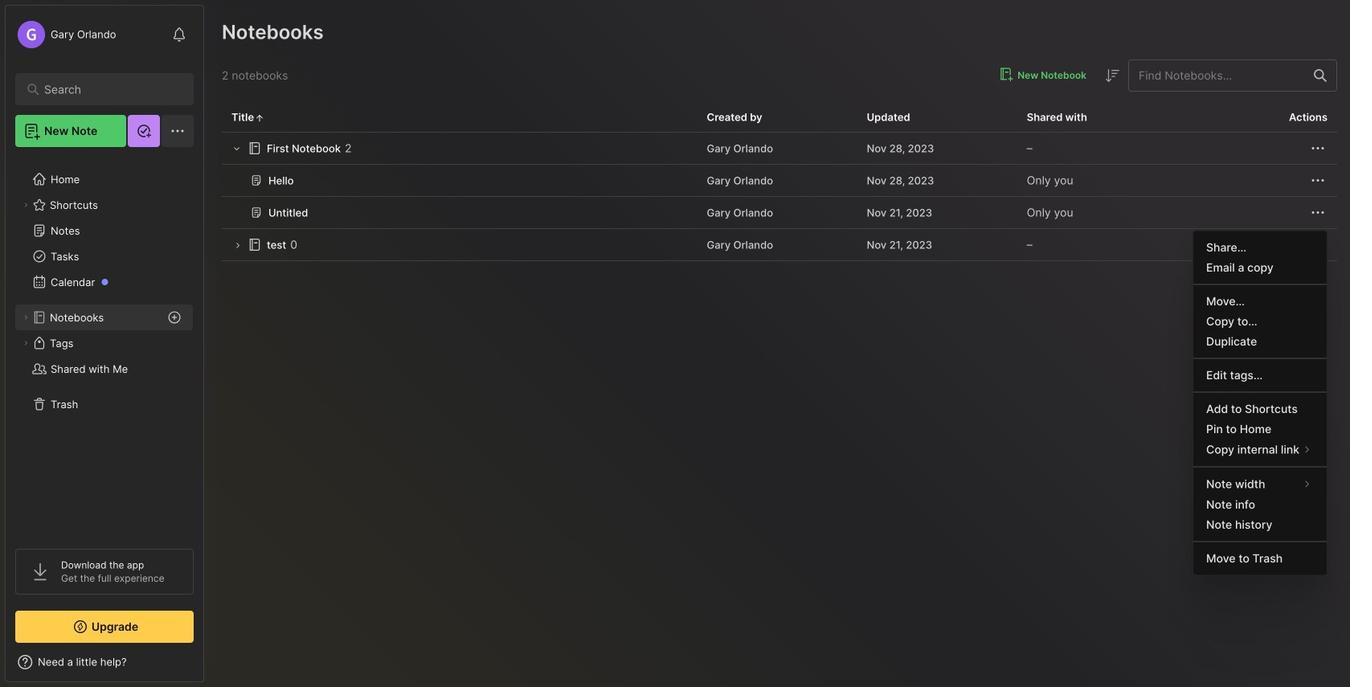 Task type: describe. For each thing, give the bounding box(es) containing it.
tree inside main element
[[6, 157, 203, 534]]

2 more actions image from the top
[[1308, 171, 1328, 190]]

expand notebooks image
[[21, 313, 31, 322]]

Find Notebooks… text field
[[1129, 62, 1304, 89]]

3 row from the top
[[222, 197, 1337, 229]]

3 more actions image from the top
[[1308, 203, 1328, 222]]

dropdown list menu
[[1193, 237, 1327, 569]]

4 row from the top
[[222, 229, 1337, 261]]

WHAT'S NEW field
[[6, 649, 203, 675]]

Note width field
[[1193, 474, 1327, 495]]



Task type: vqa. For each thing, say whether or not it's contained in the screenshot.
Add tag icon
no



Task type: locate. For each thing, give the bounding box(es) containing it.
more actions field for second row from the top
[[1308, 171, 1328, 190]]

row
[[222, 133, 1337, 165], [222, 165, 1337, 197], [222, 197, 1337, 229], [222, 229, 1337, 261]]

more actions field for third row from the top of the page
[[1308, 203, 1328, 222]]

arrow image
[[231, 142, 243, 154], [231, 240, 244, 252]]

2 more actions field from the top
[[1308, 171, 1328, 190]]

2 vertical spatial more actions field
[[1308, 203, 1328, 222]]

Copy internal link field
[[1193, 439, 1327, 460]]

0 vertical spatial more actions field
[[1308, 139, 1328, 158]]

1 vertical spatial more actions image
[[1308, 171, 1328, 190]]

None search field
[[44, 80, 172, 99]]

sort options image
[[1103, 66, 1122, 85]]

none search field inside main element
[[44, 80, 172, 99]]

Sort field
[[1103, 66, 1122, 85]]

row group
[[222, 133, 1337, 261]]

1 more actions field from the top
[[1308, 139, 1328, 158]]

Search text field
[[44, 82, 172, 97]]

1 more actions image from the top
[[1308, 139, 1328, 158]]

tree
[[6, 157, 203, 534]]

Account field
[[15, 18, 116, 51]]

more actions field for 1st row
[[1308, 139, 1328, 158]]

main element
[[0, 0, 209, 687]]

1 vertical spatial more actions field
[[1308, 171, 1328, 190]]

click to collapse image
[[203, 657, 215, 677]]

expand tags image
[[21, 338, 31, 348]]

2 row from the top
[[222, 165, 1337, 197]]

1 vertical spatial arrow image
[[231, 240, 244, 252]]

0 vertical spatial more actions image
[[1308, 139, 1328, 158]]

2 vertical spatial more actions image
[[1308, 203, 1328, 222]]

more actions image
[[1308, 139, 1328, 158], [1308, 171, 1328, 190], [1308, 203, 1328, 222]]

0 vertical spatial arrow image
[[231, 142, 243, 154]]

3 more actions field from the top
[[1308, 203, 1328, 222]]

1 row from the top
[[222, 133, 1337, 165]]

More actions field
[[1308, 139, 1328, 158], [1308, 171, 1328, 190], [1308, 203, 1328, 222]]



